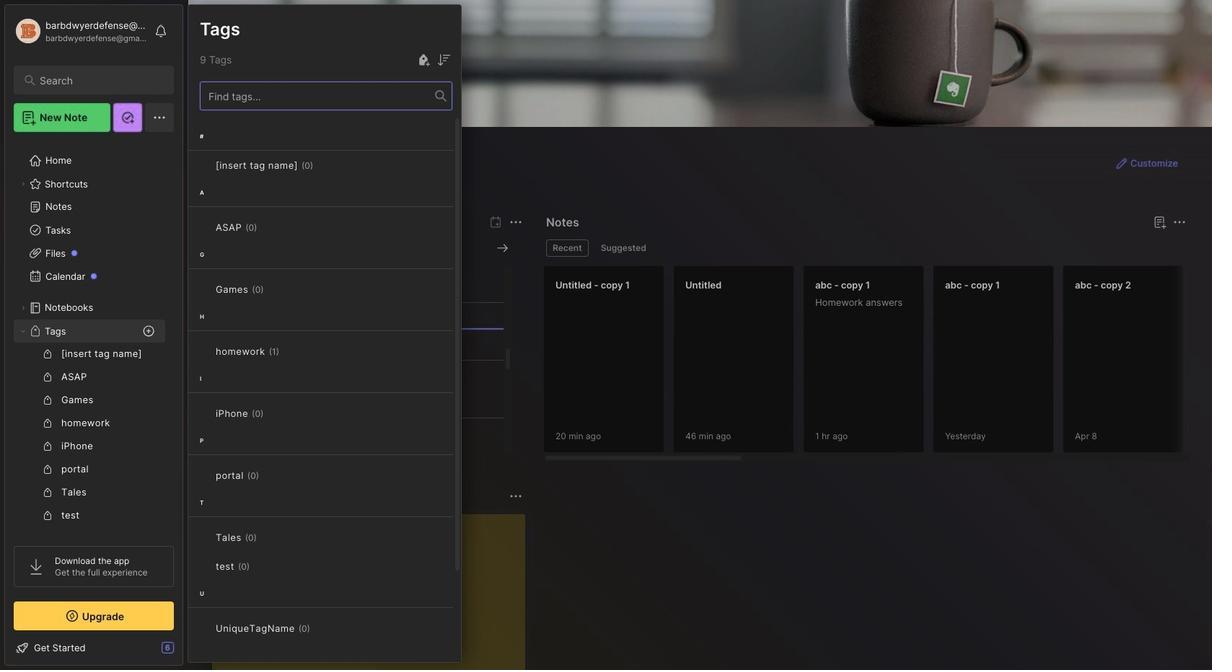 Task type: locate. For each thing, give the bounding box(es) containing it.
Help and Learning task checklist field
[[5, 637, 183, 660]]

0 horizontal spatial row group
[[188, 122, 461, 663]]

tag actions image
[[257, 222, 280, 233], [279, 346, 302, 357], [264, 408, 287, 419], [257, 532, 280, 543], [250, 561, 273, 572]]

Search text field
[[40, 74, 161, 87]]

0 horizontal spatial tab
[[546, 240, 589, 257]]

tree
[[5, 141, 183, 629]]

None search field
[[40, 71, 161, 89]]

Tag actions field
[[313, 158, 336, 172], [257, 220, 280, 235], [264, 282, 287, 297], [279, 344, 302, 359], [264, 406, 287, 421], [257, 530, 280, 545], [250, 559, 273, 574], [310, 621, 333, 636]]

1 horizontal spatial tab
[[595, 240, 653, 257]]

Start writing… text field
[[224, 515, 525, 670]]

tag actions image
[[313, 160, 336, 171], [264, 284, 287, 295], [310, 623, 333, 634]]

group
[[14, 343, 165, 574]]

1 vertical spatial tag actions image
[[264, 284, 287, 295]]

create new tag image
[[415, 51, 432, 69]]

tab list
[[546, 240, 1184, 257]]

group inside main "element"
[[14, 343, 165, 574]]

expand tags image
[[19, 327, 27, 336]]

2 vertical spatial tag actions image
[[310, 623, 333, 634]]

tab
[[546, 240, 589, 257], [595, 240, 653, 257]]

row group
[[188, 122, 461, 663], [543, 266, 1213, 462]]

main element
[[0, 0, 188, 670]]



Task type: vqa. For each thing, say whether or not it's contained in the screenshot.
More actions image
no



Task type: describe. For each thing, give the bounding box(es) containing it.
Sort field
[[435, 51, 453, 69]]

sort options image
[[435, 51, 453, 69]]

click to collapse image
[[182, 644, 193, 661]]

expand notebooks image
[[19, 304, 27, 313]]

2 tab from the left
[[595, 240, 653, 257]]

tree inside main "element"
[[5, 141, 183, 629]]

Find tags… text field
[[201, 86, 435, 106]]

0 vertical spatial tag actions image
[[313, 160, 336, 171]]

Account field
[[14, 17, 147, 45]]

1 horizontal spatial row group
[[543, 266, 1213, 462]]

1 tab from the left
[[546, 240, 589, 257]]

none search field inside main "element"
[[40, 71, 161, 89]]



